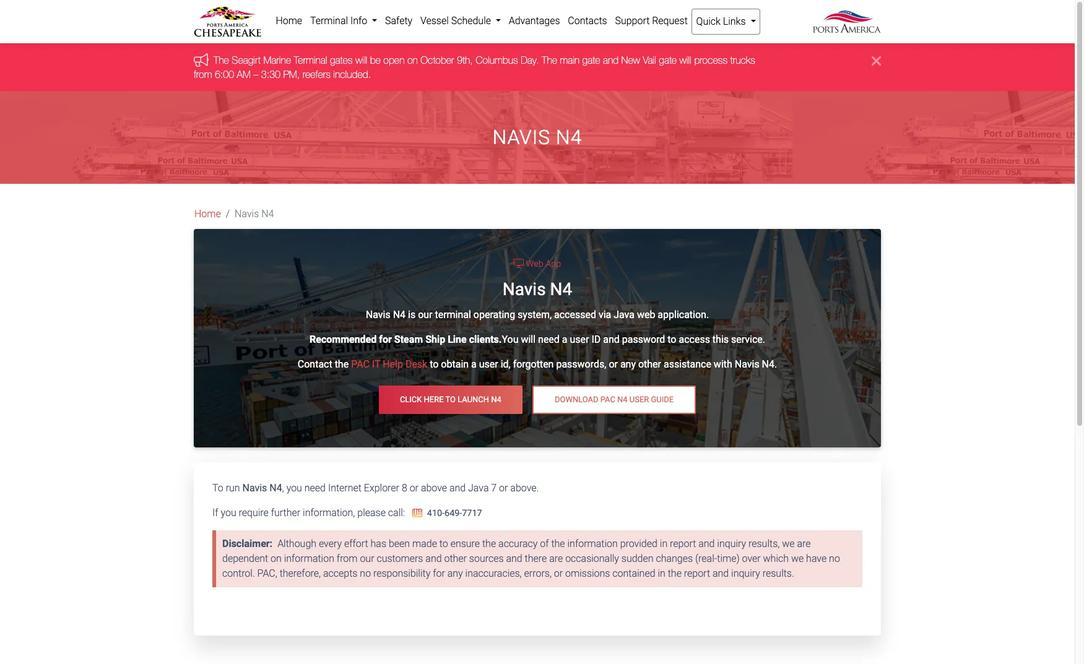 Task type: describe. For each thing, give the bounding box(es) containing it.
1 horizontal spatial need
[[538, 334, 560, 346]]

dependent
[[222, 553, 268, 565]]

or right 7
[[499, 483, 508, 494]]

1 vertical spatial we
[[791, 553, 804, 565]]

accuracy
[[499, 538, 538, 550]]

it
[[372, 359, 380, 370]]

links
[[723, 15, 746, 27]]

for inside although every effort has been made to ensure the accuracy of the information provided in report and inquiry results, we are dependent on information from our customers and other sources and there are occasionally sudden changes (real-time) over which we have no control. pac, therefore, accepts no responsibility for any inaccuracies, errors, or omissions contained in the report and inquiry results.
[[433, 568, 445, 580]]

over
[[742, 553, 761, 565]]

on inside the seagirt marine terminal gates will be open on october 9th, columbus day. the main gate and new vail gate will process trucks from 6:00 am – 3:30 pm, reefers included.
[[407, 55, 418, 66]]

1 vertical spatial user
[[479, 359, 498, 370]]

phone office image
[[412, 509, 423, 518]]

web app
[[524, 259, 561, 269]]

0 horizontal spatial are
[[549, 553, 563, 565]]

the left pac
[[335, 359, 349, 370]]

0 vertical spatial we
[[782, 538, 795, 550]]

the down changes
[[668, 568, 682, 580]]

0 vertical spatial report
[[670, 538, 696, 550]]

7717
[[462, 509, 482, 519]]

help
[[383, 359, 403, 370]]

via
[[599, 309, 611, 321]]

1 horizontal spatial other
[[638, 359, 661, 370]]

launch
[[458, 395, 489, 405]]

there
[[525, 553, 547, 565]]

provided
[[620, 538, 658, 550]]

vail
[[643, 55, 656, 66]]

(real-
[[695, 553, 717, 565]]

from inside the seagirt marine terminal gates will be open on october 9th, columbus day. the main gate and new vail gate will process trucks from 6:00 am – 3:30 pm, reefers included.
[[194, 69, 212, 80]]

run
[[226, 483, 240, 494]]

accessed
[[554, 309, 596, 321]]

or right passwords,
[[609, 359, 618, 370]]

8
[[402, 483, 407, 494]]

information,
[[303, 507, 355, 519]]

2 vertical spatial navis n4
[[503, 280, 572, 300]]

pac
[[601, 395, 615, 405]]

included.
[[333, 69, 371, 80]]

web
[[637, 309, 655, 321]]

advantages
[[509, 15, 560, 27]]

gates
[[330, 55, 353, 66]]

pac it help desk link
[[351, 359, 430, 370]]

1 vertical spatial navis n4
[[235, 208, 274, 220]]

or right "8"
[[410, 483, 419, 494]]

control.
[[222, 568, 255, 580]]

terminal
[[435, 309, 471, 321]]

every
[[319, 538, 342, 550]]

quick links
[[696, 15, 748, 27]]

0 vertical spatial java
[[614, 309, 635, 321]]

is
[[408, 309, 416, 321]]

the seagirt marine terminal gates will be open on october 9th, columbus day. the main gate and new vail gate will process trucks from 6:00 am – 3:30 pm, reefers included.
[[194, 55, 755, 80]]

other inside although every effort has been made to ensure the accuracy of the information provided in report and inquiry results, we are dependent on information from our customers and other sources and there are occasionally sudden changes (real-time) over which we have no control. pac, therefore, accepts no responsibility for any inaccuracies, errors, or omissions contained in the report and inquiry results.
[[444, 553, 467, 565]]

1 horizontal spatial you
[[287, 483, 302, 494]]

the up sources
[[482, 538, 496, 550]]

contacts
[[568, 15, 607, 27]]

1 horizontal spatial user
[[570, 334, 589, 346]]

sudden
[[622, 553, 654, 565]]

to right desk
[[430, 359, 439, 370]]

operating
[[474, 309, 515, 321]]

safety
[[385, 15, 413, 27]]

safety link
[[381, 9, 417, 33]]

0 vertical spatial navis n4
[[493, 126, 582, 149]]

to right here
[[446, 395, 456, 405]]

0 vertical spatial information
[[568, 538, 618, 550]]

therefore,
[[280, 568, 321, 580]]

you
[[502, 334, 519, 346]]

new
[[621, 55, 640, 66]]

2 the from the left
[[542, 55, 557, 66]]

reefers
[[303, 69, 331, 80]]

seagirt
[[232, 55, 261, 66]]

request
[[652, 15, 688, 27]]

n4.
[[762, 359, 777, 370]]

410-649-7717
[[425, 509, 482, 519]]

contained
[[613, 568, 656, 580]]

call:
[[388, 507, 405, 519]]

effort
[[344, 538, 368, 550]]

0 vertical spatial home
[[276, 15, 302, 27]]

410-
[[427, 509, 445, 519]]

download pac n4 user guide
[[555, 395, 674, 405]]

and down "made"
[[426, 553, 442, 565]]

open
[[384, 55, 405, 66]]

results,
[[749, 538, 780, 550]]

been
[[389, 538, 410, 550]]

0 horizontal spatial a
[[471, 359, 477, 370]]

the seagirt marine terminal gates will be open on october 9th, columbus day. the main gate and new vail gate will process trucks from 6:00 am – 3:30 pm, reefers included. link
[[194, 55, 755, 80]]

october
[[421, 55, 454, 66]]

0 vertical spatial are
[[797, 538, 811, 550]]

649-
[[445, 509, 462, 519]]

marine
[[263, 55, 291, 66]]

steam
[[394, 334, 423, 346]]

the right of
[[551, 538, 565, 550]]

id
[[592, 334, 601, 346]]

0 vertical spatial no
[[829, 553, 840, 565]]

trucks
[[730, 55, 755, 66]]

0 vertical spatial inquiry
[[717, 538, 746, 550]]

and inside the seagirt marine terminal gates will be open on october 9th, columbus day. the main gate and new vail gate will process trucks from 6:00 am – 3:30 pm, reefers included.
[[603, 55, 619, 66]]

quick links link
[[692, 9, 760, 35]]

errors,
[[524, 568, 552, 580]]

which
[[763, 553, 789, 565]]

inaccuracies,
[[465, 568, 522, 580]]

1 vertical spatial need
[[305, 483, 326, 494]]

ship
[[426, 334, 445, 346]]

day.
[[521, 55, 539, 66]]

on inside although every effort has been made to ensure the accuracy of the information provided in report and inquiry results, we are dependent on information from our customers and other sources and there are occasionally sudden changes (real-time) over which we have no control. pac, therefore, accepts no responsibility for any inaccuracies, errors, or omissions contained in the report and inquiry results.
[[271, 553, 282, 565]]

to inside although every effort has been made to ensure the accuracy of the information provided in report and inquiry results, we are dependent on information from our customers and other sources and there are occasionally sudden changes (real-time) over which we have no control. pac, therefore, accepts no responsibility for any inaccuracies, errors, or omissions contained in the report and inquiry results.
[[440, 538, 448, 550]]

here
[[424, 395, 444, 405]]

further
[[271, 507, 300, 519]]

vessel schedule link
[[417, 9, 505, 33]]

terminal info link
[[306, 9, 381, 33]]

1 vertical spatial inquiry
[[731, 568, 760, 580]]

although every effort has been made to ensure the accuracy of the information provided in report and inquiry results, we are dependent on information from our customers and other sources and there are occasionally sudden changes (real-time) over which we have no control. pac, therefore, accepts no responsibility for any inaccuracies, errors, or omissions contained in the report and inquiry results.
[[222, 538, 840, 580]]

vessel schedule
[[420, 15, 493, 27]]



Task type: locate. For each thing, give the bounding box(es) containing it.
1 horizontal spatial our
[[418, 309, 433, 321]]

or
[[609, 359, 618, 370], [410, 483, 419, 494], [499, 483, 508, 494], [554, 568, 563, 580]]

although
[[278, 538, 316, 550]]

pac,
[[257, 568, 277, 580]]

1 horizontal spatial the
[[542, 55, 557, 66]]

1 vertical spatial home
[[194, 208, 221, 220]]

1 vertical spatial from
[[337, 553, 358, 565]]

1 vertical spatial our
[[360, 553, 374, 565]]

need
[[538, 334, 560, 346], [305, 483, 326, 494]]

navis n4
[[493, 126, 582, 149], [235, 208, 274, 220], [503, 280, 572, 300]]

1 horizontal spatial java
[[614, 309, 635, 321]]

from down bullhorn image
[[194, 69, 212, 80]]

n4
[[617, 395, 628, 405]]

0 horizontal spatial the
[[214, 55, 229, 66]]

id,
[[501, 359, 511, 370]]

1 vertical spatial you
[[221, 507, 236, 519]]

0 horizontal spatial information
[[284, 553, 334, 565]]

0 vertical spatial you
[[287, 483, 302, 494]]

gate
[[583, 55, 600, 66], [659, 55, 677, 66]]

disclaimer:
[[222, 538, 273, 550]]

1 horizontal spatial gate
[[659, 55, 677, 66]]

am
[[237, 69, 251, 80]]

inquiry
[[717, 538, 746, 550], [731, 568, 760, 580]]

are up have
[[797, 538, 811, 550]]

0 vertical spatial any
[[620, 359, 636, 370]]

support request
[[615, 15, 688, 27]]

will left process
[[680, 55, 692, 66]]

1 vertical spatial information
[[284, 553, 334, 565]]

1 horizontal spatial home
[[276, 15, 302, 27]]

0 vertical spatial for
[[379, 334, 392, 346]]

any down ensure
[[448, 568, 463, 580]]

1 horizontal spatial on
[[407, 55, 418, 66]]

gate right vail
[[659, 55, 677, 66]]

home
[[276, 15, 302, 27], [194, 208, 221, 220]]

on right open
[[407, 55, 418, 66]]

pm,
[[283, 69, 300, 80]]

0 horizontal spatial home
[[194, 208, 221, 220]]

of
[[540, 538, 549, 550]]

1 vertical spatial are
[[549, 553, 563, 565]]

report up changes
[[670, 538, 696, 550]]

0 vertical spatial from
[[194, 69, 212, 80]]

0 horizontal spatial our
[[360, 553, 374, 565]]

the
[[335, 359, 349, 370], [482, 538, 496, 550], [551, 538, 565, 550], [668, 568, 682, 580]]

information up occasionally
[[568, 538, 618, 550]]

results.
[[763, 568, 794, 580]]

user left id
[[570, 334, 589, 346]]

no right have
[[829, 553, 840, 565]]

navis n4 is our terminal operating system, accessed via java web application.
[[366, 309, 709, 321]]

0 horizontal spatial home link
[[194, 207, 221, 222]]

you right ,
[[287, 483, 302, 494]]

1 horizontal spatial are
[[797, 538, 811, 550]]

0 horizontal spatial java
[[468, 483, 489, 494]]

0 vertical spatial need
[[538, 334, 560, 346]]

for
[[379, 334, 392, 346], [433, 568, 445, 580]]

java right via
[[614, 309, 635, 321]]

0 vertical spatial user
[[570, 334, 589, 346]]

guide
[[651, 395, 674, 405]]

0 horizontal spatial on
[[271, 553, 282, 565]]

1 vertical spatial on
[[271, 553, 282, 565]]

0 horizontal spatial will
[[355, 55, 367, 66]]

any down password
[[620, 359, 636, 370]]

1 horizontal spatial no
[[829, 553, 840, 565]]

0 horizontal spatial you
[[221, 507, 236, 519]]

recommended
[[310, 334, 377, 346]]

password
[[622, 334, 665, 346]]

we up which
[[782, 538, 795, 550]]

from
[[194, 69, 212, 80], [337, 553, 358, 565]]

1 horizontal spatial a
[[562, 334, 568, 346]]

and up (real-
[[699, 538, 715, 550]]

to run navis n4 , you need internet explorer 8 or above and java 7 or above.
[[212, 483, 539, 494]]

the
[[214, 55, 229, 66], [542, 55, 557, 66]]

bullhorn image
[[194, 53, 214, 67]]

1 horizontal spatial information
[[568, 538, 618, 550]]

if you require further information, please call:
[[212, 507, 408, 519]]

0 horizontal spatial other
[[444, 553, 467, 565]]

1 vertical spatial no
[[360, 568, 371, 580]]

no right accepts
[[360, 568, 371, 580]]

and
[[603, 55, 619, 66], [603, 334, 620, 346], [450, 483, 466, 494], [699, 538, 715, 550], [426, 553, 442, 565], [506, 553, 522, 565], [713, 568, 729, 580]]

,
[[282, 483, 284, 494]]

for down "made"
[[433, 568, 445, 580]]

1 horizontal spatial home link
[[272, 9, 306, 33]]

1 vertical spatial in
[[658, 568, 666, 580]]

1 vertical spatial other
[[444, 553, 467, 565]]

n4
[[556, 126, 582, 149], [261, 208, 274, 220], [550, 280, 572, 300], [393, 309, 406, 321], [491, 395, 501, 405], [270, 483, 282, 494]]

1 vertical spatial for
[[433, 568, 445, 580]]

0 horizontal spatial no
[[360, 568, 371, 580]]

main
[[560, 55, 580, 66]]

1 vertical spatial home link
[[194, 207, 221, 222]]

no
[[829, 553, 840, 565], [360, 568, 371, 580]]

and down accuracy
[[506, 553, 522, 565]]

1 vertical spatial a
[[471, 359, 477, 370]]

0 vertical spatial home link
[[272, 9, 306, 33]]

pac
[[351, 359, 370, 370]]

accepts
[[323, 568, 358, 580]]

web
[[526, 259, 544, 269]]

0 vertical spatial our
[[418, 309, 433, 321]]

occasionally
[[565, 553, 619, 565]]

require
[[239, 507, 269, 519]]

has
[[371, 538, 386, 550]]

our down effort at the bottom of page
[[360, 553, 374, 565]]

1 horizontal spatial any
[[620, 359, 636, 370]]

app
[[546, 259, 561, 269]]

0 horizontal spatial need
[[305, 483, 326, 494]]

to right "made"
[[440, 538, 448, 550]]

1 the from the left
[[214, 55, 229, 66]]

1 gate from the left
[[583, 55, 600, 66]]

other down ensure
[[444, 553, 467, 565]]

0 vertical spatial terminal
[[310, 15, 348, 27]]

information up therefore,
[[284, 553, 334, 565]]

are right "there"
[[549, 553, 563, 565]]

user
[[630, 395, 649, 405]]

for left steam
[[379, 334, 392, 346]]

410-649-7717 link
[[408, 509, 482, 519]]

need up if you require further information, please call:
[[305, 483, 326, 494]]

0 vertical spatial in
[[660, 538, 668, 550]]

clients.
[[469, 334, 502, 346]]

0 horizontal spatial from
[[194, 69, 212, 80]]

and left the new
[[603, 55, 619, 66]]

will left the 'be'
[[355, 55, 367, 66]]

0 horizontal spatial user
[[479, 359, 498, 370]]

1 vertical spatial any
[[448, 568, 463, 580]]

this
[[713, 334, 729, 346]]

in up changes
[[660, 538, 668, 550]]

you
[[287, 483, 302, 494], [221, 507, 236, 519]]

a right obtain
[[471, 359, 477, 370]]

inquiry up the time)
[[717, 538, 746, 550]]

1 horizontal spatial for
[[433, 568, 445, 580]]

and right id
[[603, 334, 620, 346]]

user left id, on the bottom of the page
[[479, 359, 498, 370]]

info
[[350, 15, 367, 27]]

7
[[491, 483, 497, 494]]

support request link
[[611, 9, 692, 33]]

or right errors,
[[554, 568, 563, 580]]

information
[[568, 538, 618, 550], [284, 553, 334, 565]]

and down the time)
[[713, 568, 729, 580]]

1 vertical spatial terminal
[[294, 55, 327, 66]]

we left have
[[791, 553, 804, 565]]

from up accepts
[[337, 553, 358, 565]]

9th,
[[457, 55, 473, 66]]

recommended for steam ship line clients. you will need a user id and password to access this service.
[[310, 334, 765, 346]]

close image
[[872, 54, 881, 68]]

terminal left info on the top left
[[310, 15, 348, 27]]

0 horizontal spatial any
[[448, 568, 463, 580]]

2 horizontal spatial will
[[680, 55, 692, 66]]

you right if
[[221, 507, 236, 519]]

0 vertical spatial other
[[638, 359, 661, 370]]

the up 6:00
[[214, 55, 229, 66]]

forgotten
[[513, 359, 554, 370]]

to left access
[[668, 334, 677, 346]]

a down accessed
[[562, 334, 568, 346]]

2 gate from the left
[[659, 55, 677, 66]]

other down password
[[638, 359, 661, 370]]

on up pac,
[[271, 553, 282, 565]]

0 vertical spatial a
[[562, 334, 568, 346]]

from inside although every effort has been made to ensure the accuracy of the information provided in report and inquiry results, we are dependent on information from our customers and other sources and there are occasionally sudden changes (real-time) over which we have no control. pac, therefore, accepts no responsibility for any inaccuracies, errors, or omissions contained in the report and inquiry results.
[[337, 553, 358, 565]]

report down (real-
[[684, 568, 710, 580]]

please
[[357, 507, 386, 519]]

process
[[694, 55, 728, 66]]

download pac n4 user guide link
[[533, 386, 696, 414]]

inquiry down over
[[731, 568, 760, 580]]

changes
[[656, 553, 693, 565]]

need down the "navis n4 is our terminal operating system, accessed via java web application."
[[538, 334, 560, 346]]

any inside although every effort has been made to ensure the accuracy of the information provided in report and inquiry results, we are dependent on information from our customers and other sources and there are occasionally sudden changes (real-time) over which we have no control. pac, therefore, accepts no responsibility for any inaccuracies, errors, or omissions contained in the report and inquiry results.
[[448, 568, 463, 580]]

the seagirt marine terminal gates will be open on october 9th, columbus day. the main gate and new vail gate will process trucks from 6:00 am – 3:30 pm, reefers included. alert
[[0, 44, 1075, 91]]

gate right main
[[583, 55, 600, 66]]

or inside although every effort has been made to ensure the accuracy of the information provided in report and inquiry results, we are dependent on information from our customers and other sources and there are occasionally sudden changes (real-time) over which we have no control. pac, therefore, accepts no responsibility for any inaccuracies, errors, or omissions contained in the report and inquiry results.
[[554, 568, 563, 580]]

support
[[615, 15, 650, 27]]

java
[[614, 309, 635, 321], [468, 483, 489, 494]]

will right you
[[521, 334, 536, 346]]

contacts link
[[564, 9, 611, 33]]

1 horizontal spatial will
[[521, 334, 536, 346]]

schedule
[[451, 15, 491, 27]]

omissions
[[565, 568, 610, 580]]

above.
[[511, 483, 539, 494]]

access
[[679, 334, 710, 346]]

contact
[[298, 359, 332, 370]]

java left 7
[[468, 483, 489, 494]]

in down changes
[[658, 568, 666, 580]]

0 vertical spatial on
[[407, 55, 418, 66]]

columbus
[[476, 55, 518, 66]]

quick
[[696, 15, 721, 27]]

to
[[668, 334, 677, 346], [430, 359, 439, 370], [446, 395, 456, 405], [440, 538, 448, 550]]

0 horizontal spatial gate
[[583, 55, 600, 66]]

service.
[[731, 334, 765, 346]]

our right is
[[418, 309, 433, 321]]

1 vertical spatial report
[[684, 568, 710, 580]]

1 vertical spatial java
[[468, 483, 489, 494]]

1 horizontal spatial from
[[337, 553, 358, 565]]

terminal up "reefers"
[[294, 55, 327, 66]]

the right day.
[[542, 55, 557, 66]]

desk
[[406, 359, 427, 370]]

download
[[555, 395, 599, 405]]

0 horizontal spatial for
[[379, 334, 392, 346]]

our inside although every effort has been made to ensure the accuracy of the information provided in report and inquiry results, we are dependent on information from our customers and other sources and there are occasionally sudden changes (real-time) over which we have no control. pac, therefore, accepts no responsibility for any inaccuracies, errors, or omissions contained in the report and inquiry results.
[[360, 553, 374, 565]]

advantages link
[[505, 9, 564, 33]]

vessel
[[420, 15, 449, 27]]

and right "above"
[[450, 483, 466, 494]]

terminal inside the seagirt marine terminal gates will be open on october 9th, columbus day. the main gate and new vail gate will process trucks from 6:00 am – 3:30 pm, reefers included.
[[294, 55, 327, 66]]



Task type: vqa. For each thing, say whether or not it's contained in the screenshot.
Java
yes



